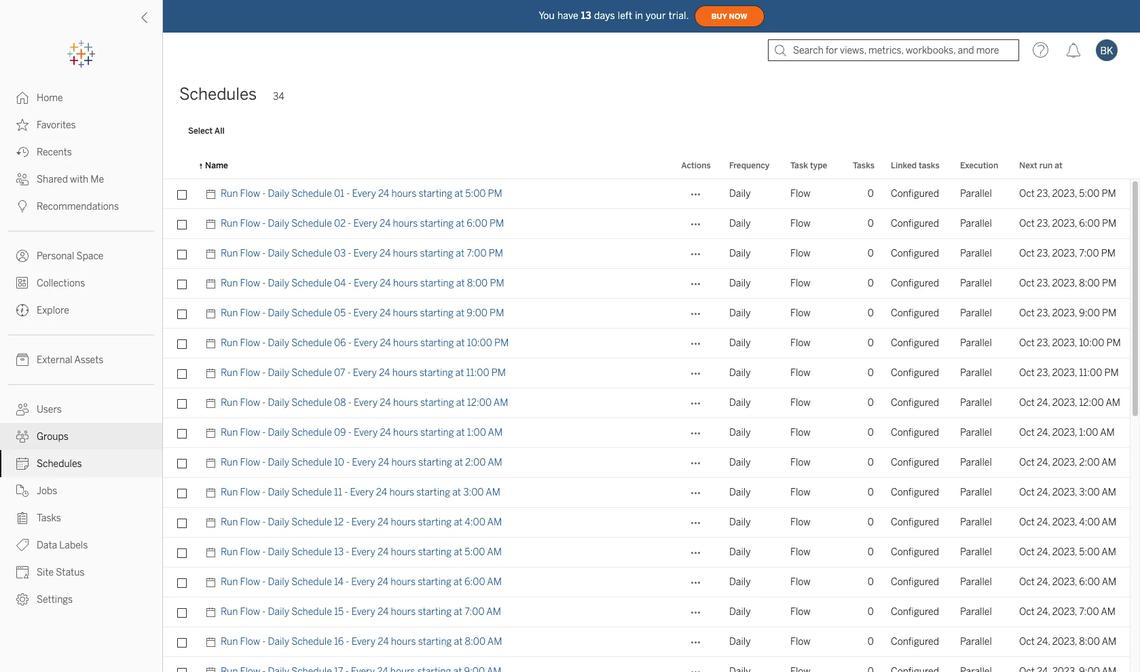 Task type: describe. For each thing, give the bounding box(es) containing it.
run flow - daily schedule 07 - every 24 hours starting at 11:00 pm
[[221, 367, 506, 379]]

at for run flow - daily schedule 08 - every 24 hours starting at 12:00 am
[[456, 397, 465, 409]]

oct 24, 2023, 3:00 am
[[1020, 487, 1117, 499]]

parallel for oct 24, 2023, 1:00 am
[[960, 427, 992, 439]]

recents link
[[0, 139, 162, 166]]

at for run flow - daily schedule 12 - every 24 hours starting at 4:00 am
[[454, 517, 463, 528]]

2023, for oct 24, 2023, 4:00 am
[[1053, 517, 1077, 528]]

24 for 04
[[380, 278, 391, 289]]

run for run flow - daily schedule 15 - every 24 hours starting at 7:00 am
[[221, 607, 238, 618]]

at for run flow - daily schedule 05 - every 24 hours starting at 9:00 pm
[[456, 308, 465, 319]]

starting for run flow - daily schedule 11 - every 24 hours starting at 3:00 am
[[417, 487, 450, 499]]

24 for 10
[[378, 457, 389, 469]]

24 for 01
[[378, 188, 389, 200]]

8:00 inside 'link'
[[465, 636, 486, 648]]

all
[[214, 126, 225, 136]]

run flow - daily schedule 09 - every 24 hours starting at 1:00 am link
[[221, 418, 503, 448]]

row containing run flow - daily schedule 01 - every 24 hours starting at 5:00 pm
[[163, 179, 1130, 209]]

2023, for oct 23, 2023, 8:00 pm
[[1052, 278, 1077, 289]]

schedule for 15
[[292, 607, 332, 618]]

hours for 04
[[393, 278, 418, 289]]

11
[[334, 487, 342, 499]]

starting for run flow - daily schedule 10 - every 24 hours starting at 2:00 am
[[419, 457, 452, 469]]

24, for oct 24, 2023, 12:00 am
[[1037, 397, 1050, 409]]

oct 24, 2023, 1:00 am
[[1020, 427, 1115, 439]]

configured for oct 24, 2023, 6:00 am
[[891, 577, 939, 588]]

labels
[[59, 540, 88, 552]]

starting for run flow - daily schedule 13 - every 24 hours starting at 5:00 am
[[418, 547, 452, 558]]

0 for oct 24, 2023, 2:00 am
[[868, 457, 874, 469]]

row containing run flow - daily schedule 16 - every 24 hours starting at 8:00 am
[[163, 628, 1130, 657]]

06
[[334, 338, 346, 349]]

run flow - daily schedule 04 - every 24 hours starting at 8:00 pm link
[[221, 269, 504, 299]]

run for run flow - daily schedule 09 - every 24 hours starting at 1:00 am
[[221, 427, 238, 439]]

main navigation. press the up and down arrow keys to access links. element
[[0, 84, 162, 613]]

configured for oct 23, 2023, 9:00 pm
[[891, 308, 939, 319]]

1 4:00 from the left
[[465, 517, 486, 528]]

24 for 03
[[380, 248, 391, 259]]

next run at
[[1020, 161, 1063, 170]]

run flow - daily schedule 02 - every 24 hours starting at 6:00 pm
[[221, 218, 504, 230]]

1 2:00 from the left
[[465, 457, 486, 469]]

external assets link
[[0, 346, 162, 374]]

every for 13
[[351, 547, 375, 558]]

oct 24, 2023, 4:00 am
[[1020, 517, 1117, 528]]

groups link
[[0, 423, 162, 450]]

recommendations link
[[0, 193, 162, 220]]

configured for oct 23, 2023, 6:00 pm
[[891, 218, 939, 230]]

run flow - daily schedule 03 - every 24 hours starting at 7:00 pm
[[221, 248, 503, 259]]

navigation panel element
[[0, 41, 162, 613]]

hours for 02
[[393, 218, 418, 230]]

34
[[273, 91, 284, 103]]

run flow - daily schedule 09 - every 24 hours starting at 1:00 am
[[221, 427, 503, 439]]

02
[[334, 218, 346, 230]]

24 for 06
[[380, 338, 391, 349]]

row containing run flow - daily schedule 04 - every 24 hours starting at 8:00 pm
[[163, 269, 1130, 299]]

run flow - daily schedule 14 - every 24 hours starting at 6:00 am link
[[221, 568, 502, 598]]

08
[[334, 397, 346, 409]]

09
[[334, 427, 346, 439]]

oct 23, 2023, 9:00 pm
[[1020, 308, 1117, 319]]

0 for oct 23, 2023, 7:00 pm
[[868, 248, 874, 259]]

run flow - daily schedule 03 - every 24 hours starting at 7:00 pm link
[[221, 239, 503, 269]]

row containing run flow - daily schedule 03 - every 24 hours starting at 7:00 pm
[[163, 239, 1130, 269]]

run flow - daily schedule 16 - every 24 hours starting at 8:00 am
[[221, 636, 502, 648]]

shared with me link
[[0, 166, 162, 193]]

oct 23, 2023, 11:00 pm
[[1020, 367, 1119, 379]]

run for run flow - daily schedule 12 - every 24 hours starting at 4:00 am
[[221, 517, 238, 528]]

days
[[594, 10, 615, 21]]

parallel for oct 24, 2023, 5:00 am
[[960, 547, 992, 558]]

schedule for 03
[[292, 248, 332, 259]]

starting for run flow - daily schedule 07 - every 24 hours starting at 11:00 pm
[[420, 367, 453, 379]]

run flow - daily schedule 05 - every 24 hours starting at 9:00 pm link
[[221, 299, 504, 329]]

configured for oct 23, 2023, 10:00 pm
[[891, 338, 939, 349]]

run flow - daily schedule 01 - every 24 hours starting at 5:00 pm link
[[221, 179, 503, 209]]

schedule for 14
[[292, 577, 332, 588]]

in
[[635, 10, 643, 21]]

every for 04
[[354, 278, 378, 289]]

run for run flow - daily schedule 03 - every 24 hours starting at 7:00 pm
[[221, 248, 238, 259]]

oct 23, 2023, 7:00 pm
[[1020, 248, 1116, 259]]

run flow - daily schedule 13 - every 24 hours starting at 5:00 am link
[[221, 538, 502, 568]]

2 2:00 from the left
[[1080, 457, 1100, 469]]

buy now
[[712, 12, 748, 21]]

jobs
[[37, 486, 57, 497]]

2 12:00 from the left
[[1080, 397, 1104, 409]]

starting for run flow - daily schedule 03 - every 24 hours starting at 7:00 pm
[[420, 248, 454, 259]]

oct for oct 23, 2023, 7:00 pm
[[1020, 248, 1035, 259]]

tasks inside tasks link
[[37, 513, 61, 524]]

oct for oct 24, 2023, 2:00 am
[[1020, 457, 1035, 469]]

23, for oct 23, 2023, 8:00 pm
[[1037, 278, 1050, 289]]

7:00 inside run flow - daily schedule 03 - every 24 hours starting at 7:00 pm link
[[467, 248, 487, 259]]

1 1:00 from the left
[[467, 427, 486, 439]]

run flow - daily schedule 04 - every 24 hours starting at 8:00 pm
[[221, 278, 504, 289]]

1 horizontal spatial tasks
[[853, 161, 875, 170]]

24, for oct 24, 2023, 4:00 am
[[1037, 517, 1050, 528]]

starting for run flow - daily schedule 04 - every 24 hours starting at 8:00 pm
[[420, 278, 454, 289]]

schedule image for run flow - daily schedule 01 - every 24 hours starting at 5:00 pm
[[205, 179, 221, 209]]

hours for 10
[[391, 457, 416, 469]]

data labels link
[[0, 532, 162, 559]]

0 vertical spatial 13
[[581, 10, 592, 21]]

23, for oct 23, 2023, 7:00 pm
[[1037, 248, 1050, 259]]

schedule for 04
[[292, 278, 332, 289]]

24, for oct 24, 2023, 6:00 am
[[1037, 577, 1050, 588]]

03
[[334, 248, 346, 259]]

oct for oct 23, 2023, 6:00 pm
[[1020, 218, 1035, 230]]

oct 24, 2023, 2:00 am
[[1020, 457, 1117, 469]]

type
[[810, 161, 828, 170]]

starting for run flow - daily schedule 06 - every 24 hours starting at 10:00 pm
[[420, 338, 454, 349]]

at for run flow - daily schedule 16 - every 24 hours starting at 8:00 am
[[454, 636, 463, 648]]

frequency
[[729, 161, 770, 170]]

run flow - daily schedule 08 - every 24 hours starting at 12:00 am link
[[221, 389, 508, 418]]

personal space
[[37, 251, 104, 262]]

schedule for 16
[[292, 636, 332, 648]]

schedule image for run flow - daily schedule 16 - every 24 hours starting at 8:00 am
[[205, 628, 221, 657]]

run flow - daily schedule 02 - every 24 hours starting at 6:00 pm link
[[221, 209, 504, 239]]

1 3:00 from the left
[[463, 487, 484, 499]]

task
[[791, 161, 808, 170]]

6:00 inside run flow - daily schedule 02 - every 24 hours starting at 6:00 pm link
[[467, 218, 488, 230]]

oct 24, 2023, 8:00 am
[[1020, 636, 1117, 648]]

2023, for oct 23, 2023, 11:00 pm
[[1052, 367, 1077, 379]]

Search for views, metrics, workbooks, and more text field
[[768, 39, 1020, 61]]

every for 06
[[354, 338, 378, 349]]

2 3:00 from the left
[[1080, 487, 1100, 499]]

oct 24, 2023, 12:00 am
[[1020, 397, 1121, 409]]

2023, for oct 24, 2023, 1:00 am
[[1053, 427, 1077, 439]]

1 horizontal spatial schedules
[[179, 84, 257, 104]]

run for run flow - daily schedule 13 - every 24 hours starting at 5:00 am
[[221, 547, 238, 558]]

run for run flow - daily schedule 14 - every 24 hours starting at 6:00 am
[[221, 577, 238, 588]]

run for run flow - daily schedule 05 - every 24 hours starting at 9:00 pm
[[221, 308, 238, 319]]

run flow - daily schedule 10 - every 24 hours starting at 2:00 am
[[221, 457, 502, 469]]

10 schedule image from the top
[[205, 657, 221, 672]]

0 for oct 24, 2023, 3:00 am
[[868, 487, 874, 499]]

your
[[646, 10, 666, 21]]

hours for 11
[[389, 487, 414, 499]]

oct for oct 23, 2023, 8:00 pm
[[1020, 278, 1035, 289]]

collections
[[37, 278, 85, 289]]

run flow - daily schedule 12 - every 24 hours starting at 4:00 am link
[[221, 508, 502, 538]]

2 11:00 from the left
[[1079, 367, 1103, 379]]

row containing run flow - daily schedule 11 - every 24 hours starting at 3:00 am
[[163, 478, 1130, 508]]

buy
[[712, 12, 727, 21]]

1 11:00 from the left
[[466, 367, 489, 379]]

24, for oct 24, 2023, 8:00 am
[[1037, 636, 1050, 648]]

with
[[70, 174, 88, 185]]

24 for 05
[[380, 308, 391, 319]]

name
[[205, 161, 228, 170]]

2 4:00 from the left
[[1080, 517, 1100, 528]]

schedule image for run flow - daily schedule 13 - every 24 hours starting at 5:00 am
[[205, 538, 221, 568]]

24 for 14
[[377, 577, 389, 588]]

run flow - daily schedule 15 - every 24 hours starting at 7:00 am
[[221, 607, 501, 618]]

site
[[37, 567, 54, 579]]

23, for oct 23, 2023, 11:00 pm
[[1037, 367, 1050, 379]]

run
[[1040, 161, 1053, 170]]

oct 23, 2023, 6:00 pm
[[1020, 218, 1117, 230]]

run for run flow - daily schedule 16 - every 24 hours starting at 8:00 am
[[221, 636, 238, 648]]

task type
[[791, 161, 828, 170]]

5:00 inside "run flow - daily schedule 13 - every 24 hours starting at 5:00 am" link
[[465, 547, 485, 558]]

1 12:00 from the left
[[467, 397, 492, 409]]

starting for run flow - daily schedule 16 - every 24 hours starting at 8:00 am
[[418, 636, 452, 648]]

users
[[37, 404, 62, 416]]

row containing run flow - daily schedule 15 - every 24 hours starting at 7:00 am
[[163, 598, 1130, 628]]

assets
[[74, 355, 103, 366]]

configured for oct 24, 2023, 4:00 am
[[891, 517, 939, 528]]

schedule for 06
[[292, 338, 332, 349]]

0 for oct 23, 2023, 8:00 pm
[[868, 278, 874, 289]]

2 10:00 from the left
[[1079, 338, 1105, 349]]

jobs link
[[0, 477, 162, 505]]

23, for oct 23, 2023, 5:00 pm
[[1037, 188, 1050, 200]]

tasks link
[[0, 505, 162, 532]]

schedule image for run flow - daily schedule 10 - every 24 hours starting at 2:00 am
[[205, 448, 221, 478]]

schedule image for run flow - daily schedule 03 - every 24 hours starting at 7:00 pm
[[205, 239, 221, 269]]

schedule image for run flow - daily schedule 11 - every 24 hours starting at 3:00 am
[[205, 478, 221, 508]]

17 row from the top
[[163, 657, 1130, 672]]

select
[[188, 126, 213, 136]]

run flow - daily schedule 10 - every 24 hours starting at 2:00 am link
[[221, 448, 502, 478]]

24, for oct 24, 2023, 5:00 am
[[1037, 547, 1050, 558]]

schedule image for run flow - daily schedule 15 - every 24 hours starting at 7:00 am
[[205, 598, 221, 628]]

buy now button
[[695, 5, 765, 27]]

configured for oct 24, 2023, 2:00 am
[[891, 457, 939, 469]]

24 for 16
[[378, 636, 389, 648]]

schedule image for run flow - daily schedule 08 - every 24 hours starting at 12:00 am
[[205, 389, 221, 418]]



Task type: vqa. For each thing, say whether or not it's contained in the screenshot.
Start
no



Task type: locate. For each thing, give the bounding box(es) containing it.
0 horizontal spatial tasks
[[37, 513, 61, 524]]

every inside run flow - daily schedule 15 - every 24 hours starting at 7:00 am 'link'
[[351, 607, 375, 618]]

2023, for oct 24, 2023, 3:00 am
[[1053, 487, 1077, 499]]

10 configured from the top
[[891, 457, 939, 469]]

starting for run flow - daily schedule 12 - every 24 hours starting at 4:00 am
[[418, 517, 452, 528]]

2023, down "oct 23, 2023, 7:00 pm"
[[1052, 278, 1077, 289]]

parallel for oct 23, 2023, 9:00 pm
[[960, 308, 992, 319]]

24 up the run flow - daily schedule 02 - every 24 hours starting at 6:00 pm
[[378, 188, 389, 200]]

2023, up oct 24, 2023, 2:00 am
[[1053, 427, 1077, 439]]

8 row from the top
[[163, 389, 1130, 418]]

12 row from the top
[[163, 508, 1130, 538]]

row group
[[163, 179, 1130, 672]]

7 configured from the top
[[891, 367, 939, 379]]

2 schedule image from the top
[[205, 239, 221, 269]]

11 row from the top
[[163, 478, 1130, 508]]

starting for run flow - daily schedule 01 - every 24 hours starting at 5:00 pm
[[419, 188, 452, 200]]

1 horizontal spatial 10:00
[[1079, 338, 1105, 349]]

row containing run flow - daily schedule 07 - every 24 hours starting at 11:00 pm
[[163, 359, 1130, 389]]

0 horizontal spatial 10:00
[[467, 338, 492, 349]]

row containing run flow - daily schedule 13 - every 24 hours starting at 5:00 am
[[163, 538, 1130, 568]]

daily
[[268, 188, 289, 200], [729, 188, 751, 200], [268, 218, 289, 230], [729, 218, 751, 230], [268, 248, 289, 259], [729, 248, 751, 259], [268, 278, 289, 289], [729, 278, 751, 289], [268, 308, 289, 319], [729, 308, 751, 319], [268, 338, 289, 349], [729, 338, 751, 349], [268, 367, 289, 379], [729, 367, 751, 379], [268, 397, 289, 409], [729, 397, 751, 409], [268, 427, 289, 439], [729, 427, 751, 439], [268, 457, 289, 469], [729, 457, 751, 469], [268, 487, 289, 499], [729, 487, 751, 499], [268, 517, 289, 528], [729, 517, 751, 528], [268, 547, 289, 558], [729, 547, 751, 558], [268, 577, 289, 588], [729, 577, 751, 588], [268, 607, 289, 618], [729, 607, 751, 618], [268, 636, 289, 648], [729, 636, 751, 648]]

7 schedule from the top
[[292, 367, 332, 379]]

row containing run flow - daily schedule 05 - every 24 hours starting at 9:00 pm
[[163, 299, 1130, 329]]

1 horizontal spatial 4:00
[[1080, 517, 1100, 528]]

0 horizontal spatial 1:00
[[467, 427, 486, 439]]

run for run flow - daily schedule 02 - every 24 hours starting at 6:00 pm
[[221, 218, 238, 230]]

9 24, from the top
[[1037, 636, 1050, 648]]

2 oct from the top
[[1020, 218, 1035, 230]]

24 down run flow - daily schedule 08 - every 24 hours starting at 12:00 am link
[[380, 427, 391, 439]]

grid containing run flow - daily schedule 01 - every 24 hours starting at 5:00 pm
[[163, 154, 1140, 672]]

3 row from the top
[[163, 239, 1130, 269]]

schedule image
[[205, 209, 221, 239], [205, 269, 221, 299], [205, 299, 221, 329], [205, 329, 221, 359], [205, 418, 221, 448], [205, 538, 221, 568], [205, 628, 221, 657]]

9 run from the top
[[221, 427, 238, 439]]

run for run flow - daily schedule 06 - every 24 hours starting at 10:00 pm
[[221, 338, 238, 349]]

next
[[1020, 161, 1038, 170]]

7 schedule image from the top
[[205, 508, 221, 538]]

row containing run flow - daily schedule 09 - every 24 hours starting at 1:00 am
[[163, 418, 1130, 448]]

6 schedule image from the top
[[205, 538, 221, 568]]

schedule image for run flow - daily schedule 02 - every 24 hours starting at 6:00 pm
[[205, 209, 221, 239]]

personal
[[37, 251, 74, 262]]

1 vertical spatial 13
[[334, 547, 344, 558]]

trial.
[[669, 10, 689, 21]]

every right 09
[[354, 427, 378, 439]]

every inside run flow - daily schedule 02 - every 24 hours starting at 6:00 pm link
[[354, 218, 378, 230]]

24 for 12
[[378, 517, 389, 528]]

24, for oct 24, 2023, 3:00 am
[[1037, 487, 1050, 499]]

row containing run flow - daily schedule 08 - every 24 hours starting at 12:00 am
[[163, 389, 1130, 418]]

11 0 from the top
[[868, 487, 874, 499]]

23, up oct 23, 2023, 8:00 pm
[[1037, 248, 1050, 259]]

24 up run flow - daily schedule 05 - every 24 hours starting at 9:00 pm
[[380, 278, 391, 289]]

oct down oct 24, 2023, 4:00 am
[[1020, 547, 1035, 558]]

0 for oct 24, 2023, 8:00 am
[[868, 636, 874, 648]]

14 parallel from the top
[[960, 577, 992, 588]]

9 2023, from the top
[[1053, 427, 1077, 439]]

groups
[[37, 431, 68, 443]]

4 configured from the top
[[891, 278, 939, 289]]

12:00
[[467, 397, 492, 409], [1080, 397, 1104, 409]]

24 for 13
[[378, 547, 389, 558]]

2 9:00 from the left
[[1079, 308, 1100, 319]]

configured for oct 24, 2023, 1:00 am
[[891, 427, 939, 439]]

external assets
[[37, 355, 103, 366]]

1 vertical spatial tasks
[[37, 513, 61, 524]]

13 inside row
[[334, 547, 344, 558]]

you
[[539, 10, 555, 21]]

run flow - daily schedule 07 - every 24 hours starting at 11:00 pm link
[[221, 359, 506, 389]]

run for run flow - daily schedule 01 - every 24 hours starting at 5:00 pm
[[221, 188, 238, 200]]

24, up oct 24, 2023, 1:00 am
[[1037, 397, 1050, 409]]

24 down run flow - daily schedule 15 - every 24 hours starting at 7:00 am 'link'
[[378, 636, 389, 648]]

23, down "oct 23, 2023, 7:00 pm"
[[1037, 278, 1050, 289]]

run flow - daily schedule 11 - every 24 hours starting at 3:00 am
[[221, 487, 500, 499]]

have
[[558, 10, 579, 21]]

14 0 from the top
[[868, 577, 874, 588]]

oct for oct 24, 2023, 1:00 am
[[1020, 427, 1035, 439]]

16 2023, from the top
[[1053, 636, 1077, 648]]

13 down 12
[[334, 547, 344, 558]]

12 oct from the top
[[1020, 517, 1035, 528]]

14 row from the top
[[163, 568, 1130, 598]]

hours for 16
[[391, 636, 416, 648]]

0 for oct 23, 2023, 6:00 pm
[[868, 218, 874, 230]]

24 for 08
[[380, 397, 391, 409]]

12 configured from the top
[[891, 517, 939, 528]]

oct for oct 23, 2023, 10:00 pm
[[1020, 338, 1035, 349]]

3:00
[[463, 487, 484, 499], [1080, 487, 1100, 499]]

collections link
[[0, 270, 162, 297]]

24 down run flow - daily schedule 10 - every 24 hours starting at 2:00 am link
[[376, 487, 387, 499]]

shared with me
[[37, 174, 104, 185]]

select all
[[188, 126, 225, 136]]

run flow - daily schedule 16 - every 24 hours starting at 8:00 am link
[[221, 628, 502, 657]]

7 oct from the top
[[1020, 367, 1035, 379]]

0 horizontal spatial 4:00
[[465, 517, 486, 528]]

settings
[[37, 594, 73, 606]]

23, up oct 24, 2023, 12:00 am
[[1037, 367, 1050, 379]]

oct down oct 24, 2023, 2:00 am
[[1020, 487, 1035, 499]]

16 parallel from the top
[[960, 636, 992, 648]]

1 configured from the top
[[891, 188, 939, 200]]

oct up oct 24, 2023, 5:00 am
[[1020, 517, 1035, 528]]

schedule for 07
[[292, 367, 332, 379]]

hours up the run flow - daily schedule 02 - every 24 hours starting at 6:00 pm
[[392, 188, 417, 200]]

1 parallel from the top
[[960, 188, 992, 200]]

6 row from the top
[[163, 329, 1130, 359]]

parallel for oct 24, 2023, 3:00 am
[[960, 487, 992, 499]]

oct 24, 2023, 5:00 am
[[1020, 547, 1117, 558]]

11 configured from the top
[[891, 487, 939, 499]]

9 parallel from the top
[[960, 427, 992, 439]]

hours for 03
[[393, 248, 418, 259]]

users link
[[0, 396, 162, 423]]

at
[[1055, 161, 1063, 170], [455, 188, 463, 200], [456, 218, 465, 230], [456, 248, 465, 259], [456, 278, 465, 289], [456, 308, 465, 319], [456, 338, 465, 349], [455, 367, 464, 379], [456, 397, 465, 409], [456, 427, 465, 439], [455, 457, 463, 469], [453, 487, 461, 499], [454, 517, 463, 528], [454, 547, 463, 558], [454, 577, 462, 588], [454, 607, 463, 618], [454, 636, 463, 648]]

2023, up oct 23, 2023, 8:00 pm
[[1052, 248, 1077, 259]]

2023, down oct 24, 2023, 1:00 am
[[1053, 457, 1077, 469]]

configured for oct 24, 2023, 5:00 am
[[891, 547, 939, 558]]

schedule left 06
[[292, 338, 332, 349]]

row containing run flow - daily schedule 14 - every 24 hours starting at 6:00 am
[[163, 568, 1130, 598]]

6:00
[[467, 218, 488, 230], [1079, 218, 1100, 230], [465, 577, 485, 588], [1080, 577, 1100, 588]]

hours down run flow - daily schedule 15 - every 24 hours starting at 7:00 am 'link'
[[391, 636, 416, 648]]

row group containing run flow - daily schedule 01 - every 24 hours starting at 5:00 pm
[[163, 179, 1130, 672]]

15 oct from the top
[[1020, 607, 1035, 618]]

at for run flow - daily schedule 13 - every 24 hours starting at 5:00 am
[[454, 547, 463, 558]]

24, up oct 24, 2023, 7:00 am
[[1037, 577, 1050, 588]]

2:00
[[465, 457, 486, 469], [1080, 457, 1100, 469]]

site status link
[[0, 559, 162, 586]]

run for run flow - daily schedule 04 - every 24 hours starting at 8:00 pm
[[221, 278, 238, 289]]

recents
[[37, 147, 72, 158]]

2023, down oct 24, 2023, 7:00 am
[[1053, 636, 1077, 648]]

oct up oct 23, 2023, 8:00 pm
[[1020, 248, 1035, 259]]

3 0 from the top
[[868, 248, 874, 259]]

0 horizontal spatial 11:00
[[466, 367, 489, 379]]

oct down oct 24, 2023, 7:00 am
[[1020, 636, 1035, 648]]

oct down next
[[1020, 188, 1035, 200]]

1 oct from the top
[[1020, 188, 1035, 200]]

15 parallel from the top
[[960, 607, 992, 618]]

schedule left 01 at the top of page
[[292, 188, 332, 200]]

13
[[581, 10, 592, 21], [334, 547, 344, 558]]

schedule left 09
[[292, 427, 332, 439]]

4 parallel from the top
[[960, 278, 992, 289]]

1 24, from the top
[[1037, 397, 1050, 409]]

16 oct from the top
[[1020, 636, 1035, 648]]

schedule left '02' at left top
[[292, 218, 332, 230]]

24, for oct 24, 2023, 7:00 am
[[1037, 607, 1050, 618]]

oct for oct 24, 2023, 7:00 am
[[1020, 607, 1035, 618]]

2023, up oct 24, 2023, 5:00 am
[[1053, 517, 1077, 528]]

every down run flow - daily schedule 12 - every 24 hours starting at 4:00 am link
[[351, 547, 375, 558]]

12 2023, from the top
[[1053, 517, 1077, 528]]

13 oct from the top
[[1020, 547, 1035, 558]]

grid
[[163, 154, 1140, 672]]

0 horizontal spatial 9:00
[[467, 308, 488, 319]]

every inside run flow - daily schedule 16 - every 24 hours starting at 8:00 am 'link'
[[352, 636, 376, 648]]

7 0 from the top
[[868, 367, 874, 379]]

16 0 from the top
[[868, 636, 874, 648]]

4:00
[[465, 517, 486, 528], [1080, 517, 1100, 528]]

6:00 inside the run flow - daily schedule 14 - every 24 hours starting at 6:00 am link
[[465, 577, 485, 588]]

oct up oct 24, 2023, 7:00 am
[[1020, 577, 1035, 588]]

every inside the run flow - daily schedule 01 - every 24 hours starting at 5:00 pm link
[[352, 188, 376, 200]]

8 configured from the top
[[891, 397, 939, 409]]

24 for 09
[[380, 427, 391, 439]]

every
[[352, 188, 376, 200], [354, 218, 378, 230], [354, 248, 378, 259], [354, 278, 378, 289], [354, 308, 378, 319], [354, 338, 378, 349], [353, 367, 377, 379], [354, 397, 378, 409], [354, 427, 378, 439], [352, 457, 376, 469], [350, 487, 374, 499], [352, 517, 376, 528], [351, 547, 375, 558], [351, 577, 375, 588], [351, 607, 375, 618], [352, 636, 376, 648]]

every for 01
[[352, 188, 376, 200]]

every inside run flow - daily schedule 05 - every 24 hours starting at 9:00 pm link
[[354, 308, 378, 319]]

13 run from the top
[[221, 547, 238, 558]]

oct for oct 24, 2023, 3:00 am
[[1020, 487, 1035, 499]]

0 for oct 24, 2023, 5:00 am
[[868, 547, 874, 558]]

1 vertical spatial schedules
[[37, 458, 82, 470]]

24, down oct 24, 2023, 4:00 am
[[1037, 547, 1050, 558]]

24 up the run flow - daily schedule 07 - every 24 hours starting at 11:00 pm
[[380, 338, 391, 349]]

oct for oct 24, 2023, 12:00 am
[[1020, 397, 1035, 409]]

24 for 02
[[380, 218, 391, 230]]

oct for oct 24, 2023, 4:00 am
[[1020, 517, 1035, 528]]

every inside run flow - daily schedule 03 - every 24 hours starting at 7:00 pm link
[[354, 248, 378, 259]]

2 0 from the top
[[868, 218, 874, 230]]

left
[[618, 10, 632, 21]]

0 horizontal spatial 13
[[334, 547, 344, 558]]

oct for oct 23, 2023, 11:00 pm
[[1020, 367, 1035, 379]]

10 row from the top
[[163, 448, 1130, 478]]

13 0 from the top
[[868, 547, 874, 558]]

24 up run flow - daily schedule 06 - every 24 hours starting at 10:00 pm
[[380, 308, 391, 319]]

parallel for oct 23, 2023, 6:00 pm
[[960, 218, 992, 230]]

schedule down run flow - daily schedule 12 - every 24 hours starting at 4:00 am link
[[292, 547, 332, 558]]

now
[[729, 12, 748, 21]]

2023, up "oct 23, 2023, 7:00 pm"
[[1052, 218, 1077, 230]]

2 1:00 from the left
[[1080, 427, 1099, 439]]

at for run flow - daily schedule 09 - every 24 hours starting at 1:00 am
[[456, 427, 465, 439]]

hours down the run flow - daily schedule 07 - every 24 hours starting at 11:00 pm link
[[393, 397, 418, 409]]

0 for oct 24, 2023, 6:00 am
[[868, 577, 874, 588]]

7 run from the top
[[221, 367, 238, 379]]

every right 06
[[354, 338, 378, 349]]

13 configured from the top
[[891, 547, 939, 558]]

schedule left 11
[[292, 487, 332, 499]]

8:00
[[467, 278, 488, 289], [1079, 278, 1100, 289], [465, 636, 486, 648], [1080, 636, 1100, 648]]

24 up 'run flow - daily schedule 13 - every 24 hours starting at 5:00 am'
[[378, 517, 389, 528]]

run flow - daily schedule 14 - every 24 hours starting at 6:00 am
[[221, 577, 502, 588]]

10 2023, from the top
[[1053, 457, 1077, 469]]

7 23, from the top
[[1037, 367, 1050, 379]]

hours up run flow - daily schedule 05 - every 24 hours starting at 9:00 pm
[[393, 278, 418, 289]]

1 horizontal spatial 13
[[581, 10, 592, 21]]

2023, for oct 23, 2023, 6:00 pm
[[1052, 218, 1077, 230]]

9 schedule from the top
[[292, 427, 332, 439]]

5 23, from the top
[[1037, 308, 1050, 319]]

run flow - daily schedule 06 - every 24 hours starting at 10:00 pm link
[[221, 329, 509, 359]]

every right 11
[[350, 487, 374, 499]]

oct down oct 24, 2023, 1:00 am
[[1020, 457, 1035, 469]]

every inside run flow - daily schedule 11 - every 24 hours starting at 3:00 am link
[[350, 487, 374, 499]]

schedule left 15
[[292, 607, 332, 618]]

1 9:00 from the left
[[467, 308, 488, 319]]

9 configured from the top
[[891, 427, 939, 439]]

6 2023, from the top
[[1052, 338, 1077, 349]]

1 horizontal spatial 9:00
[[1079, 308, 1100, 319]]

14 configured from the top
[[891, 577, 939, 588]]

every inside run flow - daily schedule 04 - every 24 hours starting at 8:00 pm link
[[354, 278, 378, 289]]

oct 23, 2023, 10:00 pm
[[1020, 338, 1121, 349]]

tasks
[[853, 161, 875, 170], [37, 513, 61, 524]]

hours up run flow - daily schedule 03 - every 24 hours starting at 7:00 pm
[[393, 218, 418, 230]]

schedules up all on the top of the page
[[179, 84, 257, 104]]

starting for run flow - daily schedule 08 - every 24 hours starting at 12:00 am
[[420, 397, 454, 409]]

13 row from the top
[[163, 538, 1130, 568]]

24 down run flow - daily schedule 09 - every 24 hours starting at 1:00 am link
[[378, 457, 389, 469]]

oct for oct 23, 2023, 9:00 pm
[[1020, 308, 1035, 319]]

starting for run flow - daily schedule 05 - every 24 hours starting at 9:00 pm
[[420, 308, 454, 319]]

2 23, from the top
[[1037, 218, 1050, 230]]

hours for 05
[[393, 308, 418, 319]]

1 horizontal spatial 12:00
[[1080, 397, 1104, 409]]

starting for run flow - daily schedule 15 - every 24 hours starting at 7:00 am
[[418, 607, 452, 618]]

10 schedule from the top
[[292, 457, 332, 469]]

5:00 inside the run flow - daily schedule 01 - every 24 hours starting at 5:00 pm link
[[465, 188, 486, 200]]

row containing run flow - daily schedule 12 - every 24 hours starting at 4:00 am
[[163, 508, 1130, 538]]

2023, up oct 23, 2023, 6:00 pm
[[1052, 188, 1077, 200]]

5 24, from the top
[[1037, 517, 1050, 528]]

schedule
[[292, 188, 332, 200], [292, 218, 332, 230], [292, 248, 332, 259], [292, 278, 332, 289], [292, 308, 332, 319], [292, 338, 332, 349], [292, 367, 332, 379], [292, 397, 332, 409], [292, 427, 332, 439], [292, 457, 332, 469], [292, 487, 332, 499], [292, 517, 332, 528], [292, 547, 332, 558], [292, 577, 332, 588], [292, 607, 332, 618], [292, 636, 332, 648]]

schedule image
[[205, 179, 221, 209], [205, 239, 221, 269], [205, 359, 221, 389], [205, 389, 221, 418], [205, 448, 221, 478], [205, 478, 221, 508], [205, 508, 221, 538], [205, 568, 221, 598], [205, 598, 221, 628], [205, 657, 221, 672]]

hours for 07
[[392, 367, 417, 379]]

4 run from the top
[[221, 278, 238, 289]]

0 vertical spatial schedules
[[179, 84, 257, 104]]

15
[[334, 607, 344, 618]]

schedule left 05
[[292, 308, 332, 319]]

hours up 'run flow - daily schedule 13 - every 24 hours starting at 5:00 am'
[[391, 517, 416, 528]]

2023,
[[1052, 188, 1077, 200], [1052, 218, 1077, 230], [1052, 248, 1077, 259], [1052, 278, 1077, 289], [1052, 308, 1077, 319], [1052, 338, 1077, 349], [1052, 367, 1077, 379], [1053, 397, 1077, 409], [1053, 427, 1077, 439], [1053, 457, 1077, 469], [1053, 487, 1077, 499], [1053, 517, 1077, 528], [1053, 547, 1077, 558], [1053, 577, 1077, 588], [1053, 607, 1077, 618], [1053, 636, 1077, 648]]

hours down run flow - daily schedule 12 - every 24 hours starting at 4:00 am link
[[391, 547, 416, 558]]

schedules inside "link"
[[37, 458, 82, 470]]

4 2023, from the top
[[1052, 278, 1077, 289]]

every for 09
[[354, 427, 378, 439]]

2023, for oct 24, 2023, 6:00 am
[[1053, 577, 1077, 588]]

parallel for oct 24, 2023, 12:00 am
[[960, 397, 992, 409]]

4 24, from the top
[[1037, 487, 1050, 499]]

3 schedule image from the top
[[205, 359, 221, 389]]

hours up run flow - daily schedule 06 - every 24 hours starting at 10:00 pm
[[393, 308, 418, 319]]

24, up oct 24, 2023, 5:00 am
[[1037, 517, 1050, 528]]

run flow - daily schedule 01 - every 24 hours starting at 5:00 pm
[[221, 188, 503, 200]]

23, up "oct 23, 2023, 7:00 pm"
[[1037, 218, 1050, 230]]

row containing run flow - daily schedule 02 - every 24 hours starting at 6:00 pm
[[163, 209, 1130, 239]]

11 schedule from the top
[[292, 487, 332, 499]]

24, up the oct 24, 2023, 8:00 am
[[1037, 607, 1050, 618]]

4 schedule image from the top
[[205, 329, 221, 359]]

9 oct from the top
[[1020, 427, 1035, 439]]

23,
[[1037, 188, 1050, 200], [1037, 218, 1050, 230], [1037, 248, 1050, 259], [1037, 278, 1050, 289], [1037, 308, 1050, 319], [1037, 338, 1050, 349], [1037, 367, 1050, 379]]

24 for 07
[[379, 367, 390, 379]]

6 configured from the top
[[891, 338, 939, 349]]

site status
[[37, 567, 84, 579]]

0 vertical spatial tasks
[[853, 161, 875, 170]]

parallel for oct 23, 2023, 10:00 pm
[[960, 338, 992, 349]]

schedule left 10
[[292, 457, 332, 469]]

1 schedule image from the top
[[205, 209, 221, 239]]

every right '02' at left top
[[354, 218, 378, 230]]

explore
[[37, 305, 69, 317]]

row
[[163, 179, 1130, 209], [163, 209, 1130, 239], [163, 239, 1130, 269], [163, 269, 1130, 299], [163, 299, 1130, 329], [163, 329, 1130, 359], [163, 359, 1130, 389], [163, 389, 1130, 418], [163, 418, 1130, 448], [163, 448, 1130, 478], [163, 478, 1130, 508], [163, 508, 1130, 538], [163, 538, 1130, 568], [163, 568, 1130, 598], [163, 598, 1130, 628], [163, 628, 1130, 657], [163, 657, 1130, 672]]

at for run flow - daily schedule 02 - every 24 hours starting at 6:00 pm
[[456, 218, 465, 230]]

configured for oct 23, 2023, 5:00 pm
[[891, 188, 939, 200]]

every for 14
[[351, 577, 375, 588]]

every right 15
[[351, 607, 375, 618]]

run flow - daily schedule 12 - every 24 hours starting at 4:00 am
[[221, 517, 502, 528]]

every right 10
[[352, 457, 376, 469]]

data labels
[[37, 540, 88, 552]]

linked tasks
[[891, 161, 940, 170]]

run for run flow - daily schedule 11 - every 24 hours starting at 3:00 am
[[221, 487, 238, 499]]

0 horizontal spatial 12:00
[[467, 397, 492, 409]]

favorites
[[37, 120, 76, 131]]

14 2023, from the top
[[1053, 577, 1077, 588]]

recommendations
[[37, 201, 119, 213]]

shared
[[37, 174, 68, 185]]

7 2023, from the top
[[1052, 367, 1077, 379]]

every right the 16
[[352, 636, 376, 648]]

favorites link
[[0, 111, 162, 139]]

10
[[334, 457, 344, 469]]

2 schedule image from the top
[[205, 269, 221, 299]]

every right 05
[[354, 308, 378, 319]]

14 run from the top
[[221, 577, 238, 588]]

tasks left linked
[[853, 161, 875, 170]]

hours down run flow - daily schedule 09 - every 24 hours starting at 1:00 am link
[[391, 457, 416, 469]]

16
[[334, 636, 344, 648]]

starting
[[419, 188, 452, 200], [420, 218, 454, 230], [420, 248, 454, 259], [420, 278, 454, 289], [420, 308, 454, 319], [420, 338, 454, 349], [420, 367, 453, 379], [420, 397, 454, 409], [420, 427, 454, 439], [419, 457, 452, 469], [417, 487, 450, 499], [418, 517, 452, 528], [418, 547, 452, 558], [418, 577, 452, 588], [418, 607, 452, 618], [418, 636, 452, 648]]

run flow - daily schedule 05 - every 24 hours starting at 9:00 pm
[[221, 308, 504, 319]]

schedule for 02
[[292, 218, 332, 230]]

0 for oct 23, 2023, 9:00 pm
[[868, 308, 874, 319]]

23, down oct 23, 2023, 9:00 pm
[[1037, 338, 1050, 349]]

1 10:00 from the left
[[467, 338, 492, 349]]

schedules link
[[0, 450, 162, 477]]

run flow - daily schedule 08 - every 24 hours starting at 12:00 am
[[221, 397, 508, 409]]

13 parallel from the top
[[960, 547, 992, 558]]

every for 05
[[354, 308, 378, 319]]

oct up "oct 23, 2023, 7:00 pm"
[[1020, 218, 1035, 230]]

14
[[334, 577, 344, 588]]

schedule left the 08
[[292, 397, 332, 409]]

24 down "run flow - daily schedule 13 - every 24 hours starting at 5:00 am" link
[[377, 577, 389, 588]]

schedule for 12
[[292, 517, 332, 528]]

11 parallel from the top
[[960, 487, 992, 499]]

7:00 inside run flow - daily schedule 15 - every 24 hours starting at 7:00 am 'link'
[[465, 607, 485, 618]]

5 0 from the top
[[868, 308, 874, 319]]

oct for oct 24, 2023, 5:00 am
[[1020, 547, 1035, 558]]

schedule for 10
[[292, 457, 332, 469]]

hours for 15
[[391, 607, 416, 618]]

schedule left 12
[[292, 517, 332, 528]]

5 configured from the top
[[891, 308, 939, 319]]

schedule left the 16
[[292, 636, 332, 648]]

0 for oct 24, 2023, 4:00 am
[[868, 517, 874, 528]]

every right "04"
[[354, 278, 378, 289]]

hours for 06
[[393, 338, 418, 349]]

oct up oct 24, 2023, 12:00 am
[[1020, 367, 1035, 379]]

hours down "run flow - daily schedule 13 - every 24 hours starting at 5:00 am" link
[[391, 577, 416, 588]]

11 run from the top
[[221, 487, 238, 499]]

0 horizontal spatial 3:00
[[463, 487, 484, 499]]

8 run from the top
[[221, 397, 238, 409]]

oct for oct 24, 2023, 8:00 am
[[1020, 636, 1035, 648]]

2 parallel from the top
[[960, 218, 992, 230]]

parallel for oct 23, 2023, 5:00 pm
[[960, 188, 992, 200]]

every inside "run flow - daily schedule 13 - every 24 hours starting at 5:00 am" link
[[351, 547, 375, 558]]

every for 08
[[354, 397, 378, 409]]

2023, for oct 23, 2023, 9:00 pm
[[1052, 308, 1077, 319]]

01
[[334, 188, 344, 200]]

3 parallel from the top
[[960, 248, 992, 259]]

9 row from the top
[[163, 418, 1130, 448]]

4 23, from the top
[[1037, 278, 1050, 289]]

24, down oct 24, 2023, 1:00 am
[[1037, 457, 1050, 469]]

10:00
[[467, 338, 492, 349], [1079, 338, 1105, 349]]

1 horizontal spatial 1:00
[[1080, 427, 1099, 439]]

0 horizontal spatial 2:00
[[465, 457, 486, 469]]

run flow - daily schedule 13 - every 24 hours starting at 5:00 am
[[221, 547, 502, 558]]

24, down oct 24, 2023, 7:00 am
[[1037, 636, 1050, 648]]

every inside run flow - daily schedule 09 - every 24 hours starting at 1:00 am link
[[354, 427, 378, 439]]

schedule left 14
[[292, 577, 332, 588]]

every right 01 at the top of page
[[352, 188, 376, 200]]

5:00
[[465, 188, 486, 200], [1079, 188, 1100, 200], [465, 547, 485, 558], [1080, 547, 1100, 558]]

0 for oct 24, 2023, 12:00 am
[[868, 397, 874, 409]]

1 row from the top
[[163, 179, 1130, 209]]

24, for oct 24, 2023, 1:00 am
[[1037, 427, 1050, 439]]

24, down oct 24, 2023, 2:00 am
[[1037, 487, 1050, 499]]

2 schedule from the top
[[292, 218, 332, 230]]

space
[[76, 251, 104, 262]]

0
[[868, 188, 874, 200], [868, 218, 874, 230], [868, 248, 874, 259], [868, 278, 874, 289], [868, 308, 874, 319], [868, 338, 874, 349], [868, 367, 874, 379], [868, 397, 874, 409], [868, 427, 874, 439], [868, 457, 874, 469], [868, 487, 874, 499], [868, 517, 874, 528], [868, 547, 874, 558], [868, 577, 874, 588], [868, 607, 874, 618], [868, 636, 874, 648]]

schedule left "04"
[[292, 278, 332, 289]]

hours for 13
[[391, 547, 416, 558]]

hours down run flow - daily schedule 08 - every 24 hours starting at 12:00 am link
[[393, 427, 418, 439]]

11 2023, from the top
[[1053, 487, 1077, 499]]

12
[[334, 517, 344, 528]]

every inside the run flow - daily schedule 07 - every 24 hours starting at 11:00 pm link
[[353, 367, 377, 379]]

schedule image for run flow - daily schedule 04 - every 24 hours starting at 8:00 pm
[[205, 269, 221, 299]]

9:00 inside run flow - daily schedule 05 - every 24 hours starting at 9:00 pm link
[[467, 308, 488, 319]]

24 down run flow - daily schedule 12 - every 24 hours starting at 4:00 am link
[[378, 547, 389, 558]]

13 schedule from the top
[[292, 547, 332, 558]]

0 for oct 23, 2023, 10:00 pm
[[868, 338, 874, 349]]

hours down run flow - daily schedule 06 - every 24 hours starting at 10:00 pm link
[[392, 367, 417, 379]]

every inside run flow - daily schedule 06 - every 24 hours starting at 10:00 pm link
[[354, 338, 378, 349]]

every inside run flow - daily schedule 08 - every 24 hours starting at 12:00 am link
[[354, 397, 378, 409]]

linked
[[891, 161, 917, 170]]

row containing run flow - daily schedule 10 - every 24 hours starting at 2:00 am
[[163, 448, 1130, 478]]

23, down next run at
[[1037, 188, 1050, 200]]

oct down oct 23, 2023, 9:00 pm
[[1020, 338, 1035, 349]]

2023, up oct 24, 2023, 1:00 am
[[1053, 397, 1077, 409]]

24,
[[1037, 397, 1050, 409], [1037, 427, 1050, 439], [1037, 457, 1050, 469], [1037, 487, 1050, 499], [1037, 517, 1050, 528], [1037, 547, 1050, 558], [1037, 577, 1050, 588], [1037, 607, 1050, 618], [1037, 636, 1050, 648]]

configured for oct 24, 2023, 8:00 am
[[891, 636, 939, 648]]

schedule left "03" at the left top
[[292, 248, 332, 259]]

parallel for oct 24, 2023, 7:00 am
[[960, 607, 992, 618]]

every inside run flow - daily schedule 12 - every 24 hours starting at 4:00 am link
[[352, 517, 376, 528]]

schedule image for run flow - daily schedule 05 - every 24 hours starting at 9:00 pm
[[205, 299, 221, 329]]

2023, down oct 23, 2023, 8:00 pm
[[1052, 308, 1077, 319]]

hours up the run flow - daily schedule 07 - every 24 hours starting at 11:00 pm
[[393, 338, 418, 349]]

10 parallel from the top
[[960, 457, 992, 469]]

parallel
[[960, 188, 992, 200], [960, 218, 992, 230], [960, 248, 992, 259], [960, 278, 992, 289], [960, 308, 992, 319], [960, 338, 992, 349], [960, 367, 992, 379], [960, 397, 992, 409], [960, 427, 992, 439], [960, 457, 992, 469], [960, 487, 992, 499], [960, 517, 992, 528], [960, 547, 992, 558], [960, 577, 992, 588], [960, 607, 992, 618], [960, 636, 992, 648]]

external
[[37, 355, 72, 366]]

6 schedule from the top
[[292, 338, 332, 349]]

every for 11
[[350, 487, 374, 499]]

13 left days
[[581, 10, 592, 21]]

1 horizontal spatial 3:00
[[1080, 487, 1100, 499]]

2023, up oct 24, 2023, 7:00 am
[[1053, 577, 1077, 588]]

tasks
[[919, 161, 940, 170]]

every right 12
[[352, 517, 376, 528]]

actions
[[681, 161, 711, 170]]

at for run flow - daily schedule 07 - every 24 hours starting at 11:00 pm
[[455, 367, 464, 379]]

schedules down groups
[[37, 458, 82, 470]]

0 horizontal spatial schedules
[[37, 458, 82, 470]]

05
[[334, 308, 346, 319]]

2023, down oct 23, 2023, 9:00 pm
[[1052, 338, 1077, 349]]

parallel for oct 24, 2023, 8:00 am
[[960, 636, 992, 648]]

1 horizontal spatial 2:00
[[1080, 457, 1100, 469]]

15 configured from the top
[[891, 607, 939, 618]]

every inside the run flow - daily schedule 14 - every 24 hours starting at 6:00 am link
[[351, 577, 375, 588]]

12 0 from the top
[[868, 517, 874, 528]]

every right the 08
[[354, 397, 378, 409]]

data
[[37, 540, 57, 552]]

oct up oct 24, 2023, 2:00 am
[[1020, 427, 1035, 439]]

23, down oct 23, 2023, 8:00 pm
[[1037, 308, 1050, 319]]

every inside run flow - daily schedule 10 - every 24 hours starting at 2:00 am link
[[352, 457, 376, 469]]

every right "03" at the left top
[[354, 248, 378, 259]]

hours down run flow - daily schedule 10 - every 24 hours starting at 2:00 am link
[[389, 487, 414, 499]]

every for 03
[[354, 248, 378, 259]]

oct down oct 23, 2023, 8:00 pm
[[1020, 308, 1035, 319]]

settings link
[[0, 586, 162, 613]]

row containing run flow - daily schedule 06 - every 24 hours starting at 10:00 pm
[[163, 329, 1130, 359]]

me
[[91, 174, 104, 185]]

1 horizontal spatial 11:00
[[1079, 367, 1103, 379]]

1:00
[[467, 427, 486, 439], [1080, 427, 1099, 439]]

14 oct from the top
[[1020, 577, 1035, 588]]

tasks down the jobs
[[37, 513, 61, 524]]



